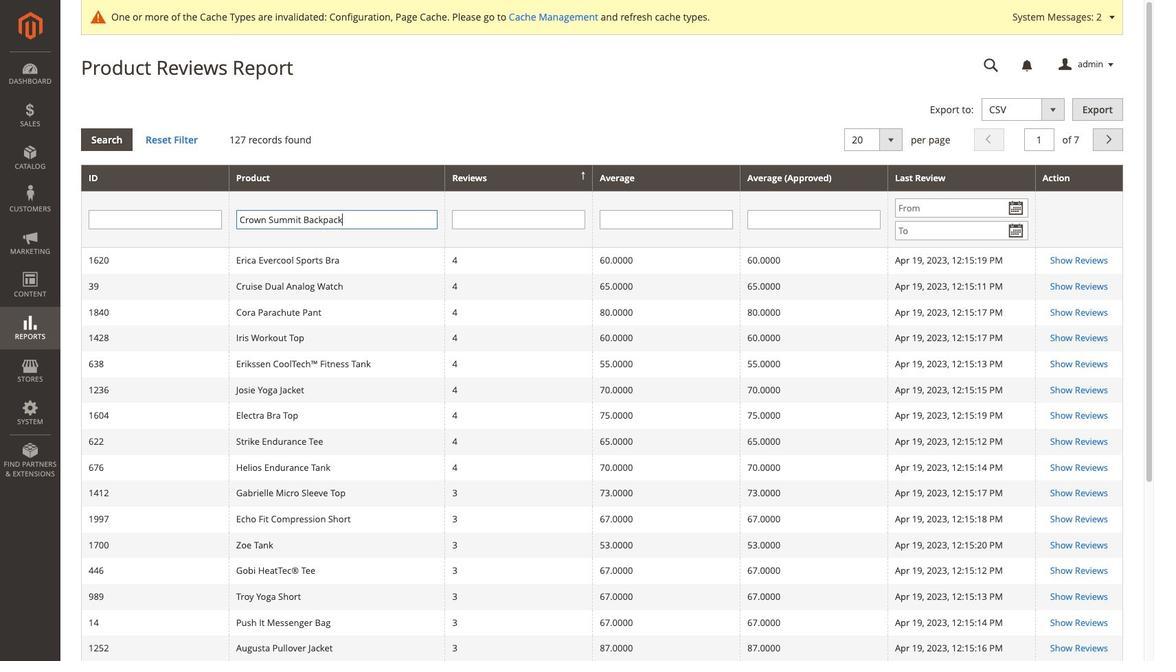 Task type: locate. For each thing, give the bounding box(es) containing it.
menu bar
[[0, 52, 60, 486]]

None text field
[[974, 53, 1009, 77], [236, 210, 438, 229], [748, 210, 881, 229], [974, 53, 1009, 77], [236, 210, 438, 229], [748, 210, 881, 229]]

None text field
[[1024, 128, 1055, 151], [89, 210, 222, 229], [452, 210, 586, 229], [600, 210, 733, 229], [1024, 128, 1055, 151], [89, 210, 222, 229], [452, 210, 586, 229], [600, 210, 733, 229]]



Task type: describe. For each thing, give the bounding box(es) containing it.
From text field
[[895, 199, 1028, 218]]

To text field
[[895, 221, 1028, 241]]

magento admin panel image
[[18, 12, 42, 40]]



